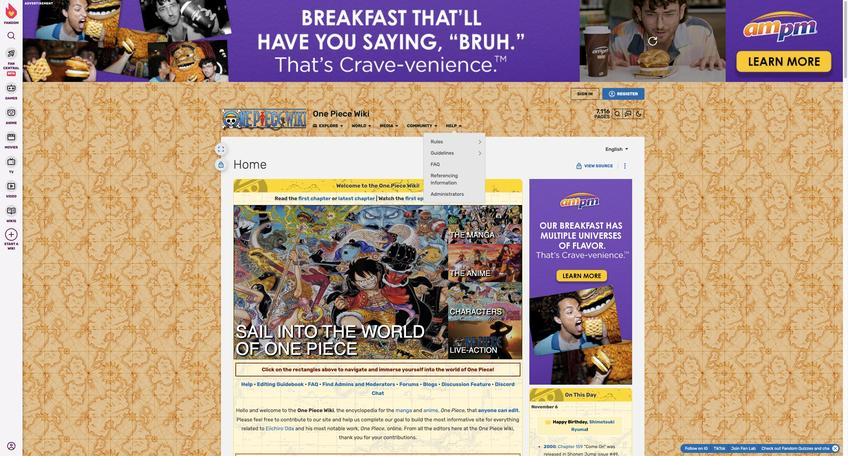 Task type: vqa. For each thing, say whether or not it's contained in the screenshot.
'FAN' in the Join Fan Lab link
no



Task type: describe. For each thing, give the bounding box(es) containing it.
anyone can edit link
[[479, 408, 519, 414]]

piece left 'wiki!'
[[391, 183, 406, 189]]

welcome
[[337, 183, 361, 189]]

guidelines
[[431, 150, 454, 156]]

one piece wiki
[[313, 109, 370, 119]]

:
[[556, 444, 557, 449]]

2 latest from the left
[[445, 196, 461, 202]]

join fan lab
[[732, 446, 757, 451]]

wiki!
[[407, 183, 420, 189]]

1 chapter from the left
[[311, 196, 331, 202]]

, up notable
[[334, 408, 336, 414]]

2 episode from the left
[[462, 196, 482, 202]]

shimotsuki ryuma
[[572, 419, 615, 432]]

2 chapter from the left
[[355, 196, 375, 202]]

0 vertical spatial for
[[379, 408, 386, 414]]

1 first from the left
[[299, 196, 310, 202]]

1 horizontal spatial into
[[425, 367, 435, 373]]

2 site from the left
[[476, 417, 485, 423]]

tiny image inside guidelines link
[[478, 151, 482, 155]]

tiktok
[[714, 446, 726, 451]]

fandom
[[4, 21, 19, 25]]

on"
[[599, 444, 607, 449]]

1 vertical spatial faq link
[[308, 381, 319, 388]]

one up contribute
[[298, 408, 308, 414]]

sign in link
[[571, 88, 600, 100]]

join
[[732, 446, 740, 451]]

check
[[762, 446, 774, 451]]

2 our from the left
[[385, 417, 393, 423]]

movies link
[[0, 130, 23, 150]]

discord chat link
[[372, 381, 515, 397]]

1 horizontal spatial anime
[[467, 269, 491, 278]]

contribute
[[281, 417, 306, 423]]

happy birthday,
[[553, 419, 590, 425]]

to up contribute
[[282, 408, 287, 414]]

informative
[[447, 417, 475, 423]]

online.
[[387, 426, 403, 432]]

in
[[563, 452, 567, 456]]

hello
[[236, 408, 248, 414]]

video link
[[0, 179, 23, 199]]

november
[[532, 405, 555, 410]]

you
[[354, 435, 363, 441]]

this
[[574, 392, 586, 398]]

view source image
[[218, 162, 224, 168]]

wiki,
[[504, 426, 515, 432]]

to right goal
[[406, 417, 411, 423]]

action
[[469, 346, 498, 355]]

yourself
[[402, 367, 424, 373]]

the anime image
[[449, 244, 522, 282]]

here
[[452, 426, 463, 432]]

, left 'that'
[[465, 408, 466, 414]]

issue
[[598, 452, 609, 456]]

click on the rectangles above to navigate and immerse yourself into the world of one piece!
[[262, 367, 495, 373]]

the inside . please feel free to contribute to our site and help us complete our goal to build the most informative site for everything related to
[[425, 417, 433, 423]]

and left cha
[[815, 446, 822, 451]]

notable
[[328, 426, 346, 432]]

referencing information
[[431, 173, 458, 186]]

and up "feel"
[[250, 408, 259, 414]]

manga
[[468, 231, 495, 239]]

was
[[608, 444, 616, 449]]

games
[[5, 96, 17, 100]]

complete
[[361, 417, 384, 423]]

ryuma
[[572, 427, 587, 432]]

help link for referencing information link
[[446, 123, 457, 129]]

1 episode from the left
[[418, 196, 438, 202]]

eiichiro
[[266, 426, 284, 432]]

and left his
[[296, 426, 305, 432]]

159
[[576, 444, 583, 449]]

1 vertical spatial faq
[[308, 381, 319, 388]]

the inside sail into the world of one piece
[[323, 322, 357, 342]]

tiny image inside "explore" link
[[313, 124, 317, 128]]

one up watch on the top of page
[[379, 183, 390, 189]]

help for help • editing guidebook • faq • find admins and moderators • forums • blogs • discussion feature •
[[241, 381, 253, 388]]

ig
[[705, 446, 709, 451]]

piece up informative
[[452, 408, 465, 414]]

edit
[[509, 408, 519, 414]]

beta
[[8, 72, 15, 75]]

tiktok link
[[712, 445, 729, 452]]

"come
[[585, 444, 598, 449]]

#49.
[[610, 452, 619, 456]]

"come on" was released in shonen jump issue #49.
[[544, 444, 619, 456]]

community
[[407, 123, 433, 128]]

register
[[618, 92, 639, 97]]

to up his
[[307, 417, 312, 423]]

check out fandom quizzes and cha link
[[762, 446, 830, 451]]

goal
[[394, 417, 404, 423]]

the manga
[[450, 231, 495, 239]]

on for the
[[276, 367, 282, 373]]

live-
[[450, 346, 469, 355]]

wiki for one piece wiki
[[354, 109, 370, 119]]

released
[[544, 452, 562, 456]]

characters image
[[449, 282, 522, 321]]

piece up your
[[372, 426, 385, 432]]

one piece wiki image
[[221, 109, 307, 131]]

read the first chapter or latest chapter | watch the first episode or latest episode
[[275, 196, 482, 202]]

tv link
[[0, 155, 23, 174]]

video
[[6, 194, 17, 199]]

can
[[498, 408, 508, 414]]

tiny image right media link
[[395, 124, 399, 128]]

3 • from the left
[[320, 381, 322, 388]]

tiny image right english
[[625, 147, 629, 151]]

editing guidebook link
[[257, 381, 304, 388]]

sail into the world of one piece
[[236, 322, 425, 359]]

1 vertical spatial fan
[[741, 446, 749, 451]]

related
[[242, 426, 259, 432]]

latest chapter link
[[339, 196, 375, 202]]

find
[[323, 381, 334, 388]]

media
[[380, 123, 394, 128]]

2 first from the left
[[406, 196, 417, 202]]

one down complete
[[361, 426, 370, 432]]

help link for manga "link" at the bottom left
[[241, 381, 253, 388]]

tiny image for world link
[[368, 124, 372, 128]]

bd crown image
[[545, 420, 552, 425]]

tiny image inside rules link
[[478, 140, 482, 144]]

games link
[[0, 81, 23, 101]]

expand image
[[218, 146, 224, 152]]

6 • from the left
[[439, 381, 441, 388]]

rectangles
[[293, 367, 321, 373]]

rules link
[[428, 136, 485, 148]]

at
[[464, 426, 469, 432]]

2000
[[544, 444, 556, 449]]

his
[[306, 426, 313, 432]]

everything
[[494, 417, 520, 423]]

one right anime
[[441, 408, 451, 414]]

small image
[[8, 232, 14, 238]]

hello and welcome to the one piece wiki , the encyclopedia for the manga and anime , one piece , that anyone can edit
[[236, 408, 519, 414]]

blogs link
[[423, 381, 438, 388]]

to up latest chapter link on the left top of the page
[[362, 183, 368, 189]]

follow
[[686, 446, 698, 451]]

one inside 'link'
[[313, 109, 329, 119]]

0 vertical spatial advertisement region
[[23, 0, 844, 82]]

7,116
[[597, 108, 611, 115]]

eiichiro oda link
[[266, 426, 294, 432]]

, inside , online. from all the editors here at the one piece wiki, thank you for your contributions.
[[385, 426, 386, 432]]

eiichiro oda and his most notable work, one piece
[[266, 426, 385, 432]]

0 vertical spatial faq link
[[428, 159, 481, 170]]

central
[[3, 66, 19, 70]]



Task type: locate. For each thing, give the bounding box(es) containing it.
0 horizontal spatial help
[[241, 381, 253, 388]]

to right 'free'
[[275, 417, 280, 423]]

and down navigate
[[355, 381, 365, 388]]

1 horizontal spatial our
[[385, 417, 393, 423]]

6
[[555, 405, 558, 410]]

help left editing
[[241, 381, 253, 388]]

0 vertical spatial anime
[[6, 121, 17, 125]]

tiny image
[[340, 124, 344, 128], [368, 124, 372, 128]]

first right read
[[299, 196, 310, 202]]

1 horizontal spatial tiny image
[[368, 124, 372, 128]]

latest episode link
[[445, 196, 482, 202]]

anime link
[[0, 106, 23, 125]]

1 vertical spatial anime
[[467, 269, 491, 278]]

piece up explore at the left top
[[331, 109, 352, 119]]

0 vertical spatial the
[[450, 231, 465, 239]]

lab
[[750, 446, 757, 451]]

into inside sail into the world of one piece
[[277, 322, 318, 342]]

on this day
[[566, 392, 597, 398]]

fandom
[[783, 446, 798, 451]]

episode down 'wiki!'
[[418, 196, 438, 202]]

editors
[[434, 426, 451, 432]]

2 the from the top
[[450, 269, 465, 278]]

and up help • editing guidebook • faq • find admins and moderators • forums • blogs • discussion feature •
[[369, 367, 378, 373]]

welcome to the one piece wiki!
[[337, 183, 420, 189]]

fan inside fan central beta
[[8, 62, 15, 66]]

1 horizontal spatial of
[[461, 367, 467, 373]]

2 horizontal spatial wiki
[[354, 109, 370, 119]]

tiny image for "explore" link on the top left
[[340, 124, 344, 128]]

the manga image
[[449, 205, 522, 244]]

0 vertical spatial help link
[[446, 123, 457, 129]]

0 vertical spatial world
[[352, 123, 367, 128]]

discussion feature link
[[442, 381, 491, 388]]

, left online.
[[385, 426, 386, 432]]

world
[[352, 123, 367, 128], [361, 322, 425, 342]]

the for the anime
[[450, 269, 465, 278]]

1 horizontal spatial most
[[434, 417, 446, 423]]

help up rules link
[[446, 123, 457, 128]]

help for help
[[446, 123, 457, 128]]

on
[[276, 367, 282, 373], [699, 446, 704, 451]]

0 horizontal spatial wiki
[[8, 246, 15, 251]]

on for ig
[[699, 446, 704, 451]]

of
[[236, 339, 260, 359], [461, 367, 467, 373]]

most inside . please feel free to contribute to our site and help us complete our goal to build the most informative site for everything related to
[[434, 417, 446, 423]]

• left forums
[[397, 381, 399, 388]]

faq left find in the bottom of the page
[[308, 381, 319, 388]]

0 horizontal spatial anime
[[6, 121, 17, 125]]

0 horizontal spatial first
[[299, 196, 310, 202]]

1 vertical spatial of
[[461, 367, 467, 373]]

explore link
[[313, 123, 338, 129]]

discussion
[[442, 381, 470, 388]]

piece up above
[[306, 339, 358, 359]]

tiny image left explore at the left top
[[313, 124, 317, 128]]

wiki
[[354, 109, 370, 119], [8, 246, 15, 251], [324, 408, 334, 414]]

that
[[467, 408, 477, 414]]

media link
[[380, 123, 394, 129]]

1 horizontal spatial episode
[[462, 196, 482, 202]]

0 vertical spatial most
[[434, 417, 446, 423]]

1 tiny image from the left
[[340, 124, 344, 128]]

first episode link
[[406, 196, 438, 202]]

anime up movies link
[[6, 121, 17, 125]]

to down "feel"
[[260, 426, 265, 432]]

wiki inside start a wiki
[[8, 246, 15, 251]]

characters
[[450, 308, 502, 316]]

site down anyone
[[476, 417, 485, 423]]

, up editors
[[439, 408, 440, 414]]

0 horizontal spatial help link
[[241, 381, 253, 388]]

our up eiichiro oda and his most notable work, one piece
[[313, 417, 321, 423]]

tiny image down one piece wiki 'link'
[[340, 124, 344, 128]]

forums
[[400, 381, 419, 388]]

0 vertical spatial into
[[277, 322, 318, 342]]

piece inside , online. from all the editors here at the one piece wiki, thank you for your contributions.
[[490, 426, 503, 432]]

one left piece!
[[468, 367, 478, 373]]

one piece wiki link
[[313, 109, 370, 119]]

sign in
[[578, 92, 593, 97]]

.
[[519, 408, 520, 414]]

live action image
[[449, 321, 522, 359]]

of inside sail into the world of one piece
[[236, 339, 260, 359]]

one up click
[[265, 339, 302, 359]]

help link up rules link
[[446, 123, 457, 129]]

for right you
[[364, 435, 371, 441]]

tiny image
[[313, 124, 317, 128], [395, 124, 399, 128], [434, 124, 438, 128], [459, 124, 463, 128], [478, 140, 482, 144], [625, 147, 629, 151], [478, 151, 482, 155]]

world inside sail into the world of one piece
[[361, 322, 425, 342]]

2 • from the left
[[305, 381, 307, 388]]

shonen
[[568, 452, 584, 456]]

latest
[[339, 196, 354, 202], [445, 196, 461, 202]]

1 the from the top
[[450, 231, 465, 239]]

tiny image up the rules
[[434, 124, 438, 128]]

2 vertical spatial wiki
[[324, 408, 334, 414]]

tiny image up rules link
[[459, 124, 463, 128]]

and inside . please feel free to contribute to our site and help us complete our goal to build the most informative site for everything related to
[[333, 417, 342, 423]]

0 horizontal spatial tiny image
[[340, 124, 344, 128]]

on left ig
[[699, 446, 704, 451]]

1 horizontal spatial first
[[406, 196, 417, 202]]

anime
[[6, 121, 17, 125], [467, 269, 491, 278]]

1 our from the left
[[313, 417, 321, 423]]

the for the manga
[[450, 231, 465, 239]]

guidebook
[[277, 381, 304, 388]]

wiki down start
[[8, 246, 15, 251]]

anime inside anime link
[[6, 121, 17, 125]]

fan left lab
[[741, 446, 749, 451]]

one inside , online. from all the editors here at the one piece wiki, thank you for your contributions.
[[479, 426, 489, 432]]

or down "information" on the right top of the page
[[439, 196, 444, 202]]

wiki up eiichiro oda and his most notable work, one piece
[[324, 408, 334, 414]]

1 horizontal spatial faq
[[431, 162, 440, 168]]

0 horizontal spatial most
[[314, 426, 326, 432]]

0 horizontal spatial of
[[236, 339, 260, 359]]

start a wiki link
[[0, 228, 23, 251]]

0 horizontal spatial on
[[276, 367, 282, 373]]

1 horizontal spatial wiki
[[324, 408, 334, 414]]

1 horizontal spatial faq link
[[428, 159, 481, 170]]

manga link
[[396, 408, 412, 414]]

1 or from the left
[[332, 196, 338, 202]]

fan up central
[[8, 62, 15, 66]]

faq down guidelines
[[431, 162, 440, 168]]

0 horizontal spatial site
[[323, 417, 331, 423]]

• right blogs
[[439, 381, 441, 388]]

1 vertical spatial help
[[241, 381, 253, 388]]

cha
[[823, 446, 830, 451]]

english
[[606, 147, 623, 152]]

piece left the wiki,
[[490, 426, 503, 432]]

1 horizontal spatial or
[[439, 196, 444, 202]]

view source
[[585, 164, 614, 169]]

sail into the world of one piece image
[[234, 205, 522, 359]]

site
[[323, 417, 331, 423], [476, 417, 485, 423]]

0 horizontal spatial into
[[277, 322, 318, 342]]

start
[[4, 242, 15, 246]]

encyclopedia
[[346, 408, 378, 414]]

• left the "blogs" link
[[420, 381, 422, 388]]

blogs
[[423, 381, 438, 388]]

collapse image
[[833, 446, 839, 452]]

the anime
[[450, 269, 491, 278]]

wiki up world link
[[354, 109, 370, 119]]

1 site from the left
[[323, 417, 331, 423]]

day
[[587, 392, 597, 398]]

0 horizontal spatial episode
[[418, 196, 438, 202]]

1 vertical spatial wiki
[[8, 246, 15, 251]]

most right his
[[314, 426, 326, 432]]

first chapter link
[[299, 196, 331, 202]]

2 vertical spatial for
[[364, 435, 371, 441]]

start a wiki
[[4, 242, 18, 251]]

for up complete
[[379, 408, 386, 414]]

please
[[237, 417, 253, 423]]

piece!
[[479, 367, 495, 373]]

latest down "information" on the right top of the page
[[445, 196, 461, 202]]

first
[[299, 196, 310, 202], [406, 196, 417, 202]]

view
[[585, 164, 595, 169]]

0 vertical spatial wiki
[[354, 109, 370, 119]]

build
[[412, 417, 424, 423]]

1 vertical spatial for
[[486, 417, 493, 423]]

search [ctrl-option-f] image
[[7, 32, 15, 40]]

quizzes
[[799, 446, 814, 451]]

episode
[[418, 196, 438, 202], [462, 196, 482, 202]]

immerse
[[379, 367, 401, 373]]

. please feel free to contribute to our site and help us complete our goal to build the most informative site for everything related to
[[237, 408, 520, 432]]

0 horizontal spatial fan
[[8, 62, 15, 66]]

november 6
[[532, 405, 558, 410]]

1 vertical spatial the
[[450, 269, 465, 278]]

into
[[277, 322, 318, 342], [425, 367, 435, 373]]

1 horizontal spatial for
[[379, 408, 386, 414]]

piece inside 'link'
[[331, 109, 352, 119]]

0 vertical spatial of
[[236, 339, 260, 359]]

first down 'wiki!'
[[406, 196, 417, 202]]

for down anyone
[[486, 417, 493, 423]]

chapter 159 link
[[559, 444, 583, 449]]

sign
[[578, 92, 588, 97]]

0 vertical spatial faq
[[431, 162, 440, 168]]

piece up his
[[309, 408, 323, 414]]

• down rectangles
[[305, 381, 307, 388]]

tiny image up guidelines link
[[478, 140, 482, 144]]

happy
[[553, 419, 567, 425]]

one up "explore" link on the top left
[[313, 109, 329, 119]]

our left goal
[[385, 417, 393, 423]]

0 horizontal spatial latest
[[339, 196, 354, 202]]

and up notable
[[333, 417, 342, 423]]

most up editors
[[434, 417, 446, 423]]

to right above
[[338, 367, 344, 373]]

on right click
[[276, 367, 282, 373]]

faq link up referencing
[[428, 159, 481, 170]]

|
[[376, 196, 378, 202]]

7 • from the left
[[492, 381, 494, 388]]

tiny image down rules link
[[478, 151, 482, 155]]

one inside sail into the world of one piece
[[265, 339, 302, 359]]

for inside , online. from all the editors here at the one piece wiki, thank you for your contributions.
[[364, 435, 371, 441]]

1 horizontal spatial help
[[446, 123, 457, 128]]

1 latest from the left
[[339, 196, 354, 202]]

0 vertical spatial on
[[276, 367, 282, 373]]

faq link left find in the bottom of the page
[[308, 381, 319, 388]]

1 vertical spatial advertisement region
[[530, 179, 633, 385]]

manga
[[396, 408, 412, 414]]

help link left editing
[[241, 381, 253, 388]]

contributions.
[[384, 435, 417, 441]]

• left editing
[[254, 381, 256, 388]]

your
[[372, 435, 383, 441]]

piece
[[331, 109, 352, 119], [391, 183, 406, 189], [306, 339, 358, 359], [309, 408, 323, 414], [452, 408, 465, 414], [372, 426, 385, 432], [490, 426, 503, 432]]

1 vertical spatial into
[[425, 367, 435, 373]]

and up build
[[414, 408, 423, 414]]

1 horizontal spatial on
[[699, 446, 704, 451]]

4 • from the left
[[397, 381, 399, 388]]

latest down welcome
[[339, 196, 354, 202]]

0 horizontal spatial our
[[313, 417, 321, 423]]

referencing information link
[[428, 170, 481, 189]]

fandom navigation element
[[0, 3, 23, 251]]

administrators link
[[428, 189, 481, 200]]

sail
[[236, 322, 273, 342]]

work,
[[347, 426, 360, 432]]

click
[[262, 367, 275, 373]]

0 horizontal spatial chapter
[[311, 196, 331, 202]]

1 horizontal spatial fan
[[741, 446, 749, 451]]

all
[[418, 426, 423, 432]]

1 vertical spatial most
[[314, 426, 326, 432]]

rules
[[431, 139, 444, 145]]

information
[[431, 180, 457, 186]]

for inside . please feel free to contribute to our site and help us complete our goal to build the most informative site for everything related to
[[486, 417, 493, 423]]

2000 link
[[544, 444, 556, 449]]

1 horizontal spatial help link
[[446, 123, 457, 129]]

1 horizontal spatial chapter
[[355, 196, 375, 202]]

home
[[234, 157, 267, 172]]

0 horizontal spatial faq link
[[308, 381, 319, 388]]

1 horizontal spatial site
[[476, 417, 485, 423]]

on
[[566, 392, 573, 398]]

advertisement region
[[23, 0, 844, 82], [530, 179, 633, 385]]

0 vertical spatial help
[[446, 123, 457, 128]]

tiny image right world link
[[368, 124, 372, 128]]

1 vertical spatial help link
[[241, 381, 253, 388]]

most
[[434, 417, 446, 423], [314, 426, 326, 432]]

or down welcome
[[332, 196, 338, 202]]

community link
[[407, 123, 433, 129]]

1 • from the left
[[254, 381, 256, 388]]

1 vertical spatial world
[[361, 322, 425, 342]]

help link
[[446, 123, 457, 129], [241, 381, 253, 388]]

admins
[[335, 381, 354, 388]]

0 vertical spatial fan
[[8, 62, 15, 66]]

wiki inside 'link'
[[354, 109, 370, 119]]

1 vertical spatial on
[[699, 446, 704, 451]]

site up eiichiro oda and his most notable work, one piece
[[323, 417, 331, 423]]

piece inside sail into the world of one piece
[[306, 339, 358, 359]]

2 or from the left
[[439, 196, 444, 202]]

2 horizontal spatial for
[[486, 417, 493, 423]]

anime up characters image
[[467, 269, 491, 278]]

1 horizontal spatial latest
[[445, 196, 461, 202]]

0 horizontal spatial faq
[[308, 381, 319, 388]]

episode down referencing information link
[[462, 196, 482, 202]]

• left discord
[[492, 381, 494, 388]]

wiki for start a wiki
[[8, 246, 15, 251]]

0 horizontal spatial for
[[364, 435, 371, 441]]

7,116 pages
[[595, 108, 611, 120]]

0 horizontal spatial or
[[332, 196, 338, 202]]

5 • from the left
[[420, 381, 422, 388]]

• left find in the bottom of the page
[[320, 381, 322, 388]]

one right at
[[479, 426, 489, 432]]

2 tiny image from the left
[[368, 124, 372, 128]]



